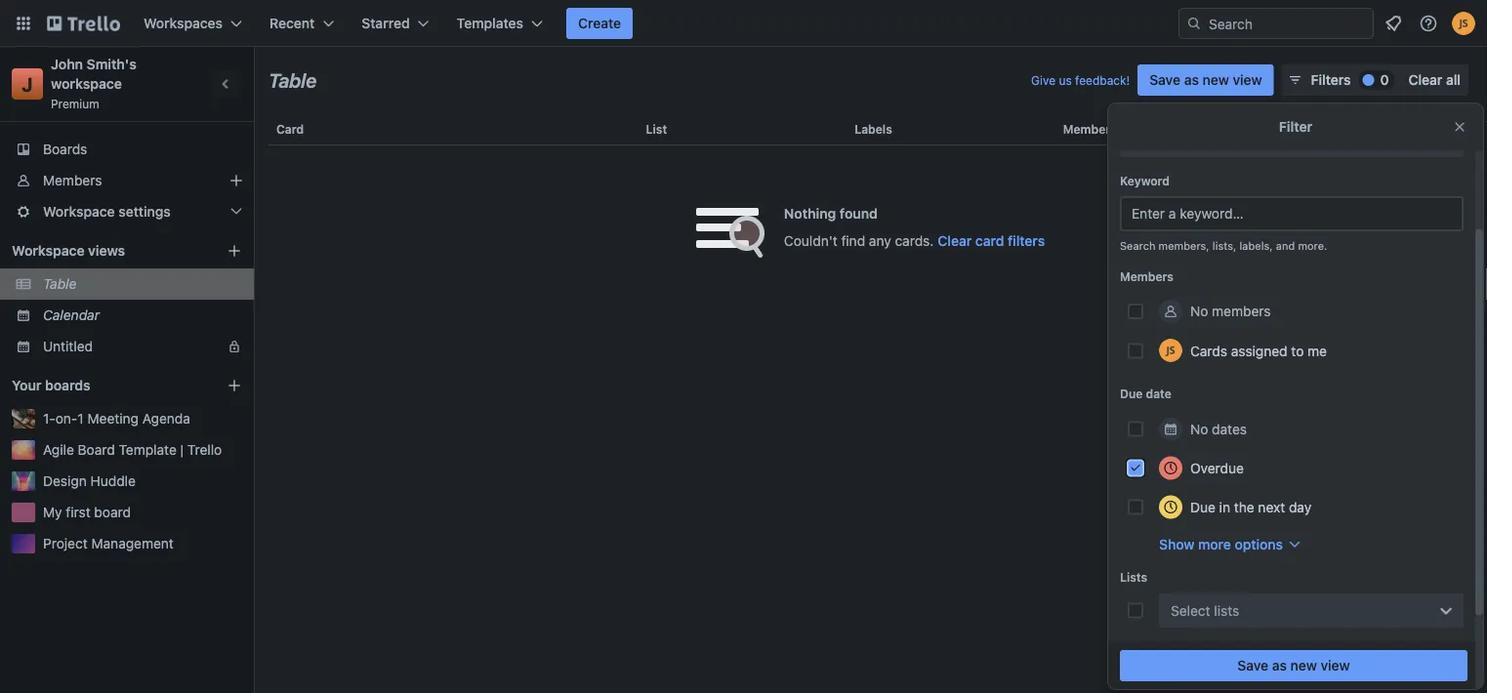Task type: vqa. For each thing, say whether or not it's contained in the screenshot.
Christina Overa (christinaovera) icon
no



Task type: locate. For each thing, give the bounding box(es) containing it.
labels up found
[[855, 122, 893, 136]]

1 horizontal spatial table
[[269, 68, 317, 91]]

row containing card
[[269, 106, 1473, 152]]

1 vertical spatial view
[[1321, 658, 1351, 674]]

1 vertical spatial members
[[43, 172, 102, 189]]

0 horizontal spatial due
[[1121, 387, 1143, 401]]

due in the next day
[[1191, 499, 1312, 515]]

Enter a keyword… text field
[[1121, 196, 1464, 231]]

1 vertical spatial save
[[1238, 658, 1269, 674]]

more.
[[1299, 239, 1328, 252]]

1 vertical spatial as
[[1273, 658, 1288, 674]]

clear
[[1409, 72, 1443, 88], [938, 233, 972, 249]]

search members, lists, labels, and more.
[[1121, 239, 1328, 252]]

untitled
[[43, 339, 93, 355]]

dates
[[1213, 421, 1248, 437]]

project
[[43, 536, 88, 552]]

create
[[578, 15, 621, 31]]

views
[[88, 243, 125, 259]]

template
[[119, 442, 177, 458]]

next
[[1259, 499, 1286, 515]]

to
[[1292, 342, 1305, 358]]

due date down "filters"
[[1272, 122, 1324, 136]]

due date button
[[1265, 106, 1473, 152]]

2 horizontal spatial due
[[1272, 122, 1295, 136]]

0 vertical spatial new
[[1203, 72, 1230, 88]]

save
[[1150, 72, 1181, 88], [1238, 658, 1269, 674]]

members
[[1213, 303, 1272, 319]]

close popover image
[[1453, 119, 1468, 135]]

project management
[[43, 536, 174, 552]]

your boards
[[12, 378, 91, 394]]

Search field
[[1203, 9, 1374, 38]]

create button
[[567, 8, 633, 39]]

search image
[[1187, 16, 1203, 31]]

0 vertical spatial due
[[1272, 122, 1295, 136]]

1 horizontal spatial labels
[[1121, 645, 1158, 658]]

clear left card on the right
[[938, 233, 972, 249]]

workspace inside popup button
[[43, 204, 115, 220]]

0 horizontal spatial save
[[1150, 72, 1181, 88]]

templates
[[457, 15, 524, 31]]

clear left all
[[1409, 72, 1443, 88]]

add board image
[[227, 378, 242, 394]]

1 vertical spatial save as new view button
[[1121, 651, 1468, 682]]

search
[[1121, 239, 1156, 252]]

members button
[[1056, 106, 1265, 152]]

show
[[1160, 536, 1195, 552]]

new
[[1203, 72, 1230, 88], [1291, 658, 1318, 674]]

new right labels
[[1291, 658, 1318, 674]]

1 horizontal spatial save
[[1238, 658, 1269, 674]]

my first board
[[43, 505, 131, 521]]

members down give us feedback!
[[1064, 122, 1117, 136]]

due date down john smith (johnsmith38824343) icon
[[1121, 387, 1172, 401]]

0 vertical spatial workspace
[[43, 204, 115, 220]]

1 no from the top
[[1191, 303, 1209, 319]]

john smith's workspace link
[[51, 56, 140, 92]]

2 vertical spatial no
[[1191, 671, 1209, 687]]

1 horizontal spatial due
[[1191, 499, 1216, 515]]

1-on-1 meeting agenda
[[43, 411, 190, 427]]

save as new view button down lists
[[1121, 651, 1468, 682]]

card button
[[269, 106, 638, 152]]

0 vertical spatial members
[[1064, 122, 1117, 136]]

no for no labels
[[1191, 671, 1209, 687]]

save as new view down lists
[[1238, 658, 1351, 674]]

0 horizontal spatial clear
[[938, 233, 972, 249]]

save for topmost the save as new view button
[[1150, 72, 1181, 88]]

members
[[1064, 122, 1117, 136], [43, 172, 102, 189], [1121, 269, 1174, 283]]

0 vertical spatial due date
[[1272, 122, 1324, 136]]

workspace views
[[12, 243, 125, 259]]

table
[[269, 68, 317, 91], [43, 276, 77, 292]]

card
[[976, 233, 1005, 249]]

2 no from the top
[[1191, 421, 1209, 437]]

0 vertical spatial clear
[[1409, 72, 1443, 88]]

no labels
[[1191, 671, 1249, 687]]

overdue
[[1191, 460, 1245, 476]]

0 horizontal spatial table
[[43, 276, 77, 292]]

open information menu image
[[1419, 14, 1439, 33]]

1 vertical spatial labels
[[1121, 645, 1158, 658]]

view
[[1233, 72, 1263, 88], [1321, 658, 1351, 674]]

labels inside button
[[855, 122, 893, 136]]

as down search image
[[1185, 72, 1200, 88]]

agile
[[43, 442, 74, 458]]

save down lists
[[1238, 658, 1269, 674]]

1 vertical spatial save as new view
[[1238, 658, 1351, 674]]

no dates
[[1191, 421, 1248, 437]]

save as new view down search image
[[1150, 72, 1263, 88]]

1 horizontal spatial date
[[1298, 122, 1324, 136]]

lists
[[1215, 602, 1240, 618]]

and
[[1277, 239, 1296, 252]]

cards
[[1191, 342, 1228, 358]]

table up card
[[269, 68, 317, 91]]

2 vertical spatial due
[[1191, 499, 1216, 515]]

design huddle link
[[43, 472, 242, 491]]

date inside button
[[1298, 122, 1324, 136]]

table
[[254, 106, 1488, 694]]

no
[[1191, 303, 1209, 319], [1191, 421, 1209, 437], [1191, 671, 1209, 687]]

workspace for workspace settings
[[43, 204, 115, 220]]

as
[[1185, 72, 1200, 88], [1273, 658, 1288, 674]]

due date
[[1272, 122, 1324, 136], [1121, 387, 1172, 401]]

couldn't find any cards. clear card filters
[[784, 233, 1045, 249]]

1 vertical spatial table
[[43, 276, 77, 292]]

0 vertical spatial as
[[1185, 72, 1200, 88]]

row
[[269, 106, 1473, 152]]

day
[[1290, 499, 1312, 515]]

agile board template | trello link
[[43, 441, 242, 460]]

save for bottommost the save as new view button
[[1238, 658, 1269, 674]]

1 vertical spatial clear
[[938, 233, 972, 249]]

1 horizontal spatial due date
[[1272, 122, 1324, 136]]

me
[[1308, 342, 1328, 358]]

no members
[[1191, 303, 1272, 319]]

no left dates
[[1191, 421, 1209, 437]]

table containing nothing found
[[254, 106, 1488, 694]]

labels down lists
[[1121, 645, 1158, 658]]

0 horizontal spatial new
[[1203, 72, 1230, 88]]

date
[[1298, 122, 1324, 136], [1146, 387, 1172, 401]]

0 horizontal spatial members
[[43, 172, 102, 189]]

clear all
[[1409, 72, 1461, 88]]

meeting
[[87, 411, 139, 427]]

all
[[1447, 72, 1461, 88]]

workspace left views
[[12, 243, 85, 259]]

back to home image
[[47, 8, 120, 39]]

give us feedback!
[[1032, 73, 1131, 87]]

0 vertical spatial no
[[1191, 303, 1209, 319]]

0 vertical spatial date
[[1298, 122, 1324, 136]]

create a view image
[[227, 243, 242, 259]]

workspace up the workspace views
[[43, 204, 115, 220]]

3 no from the top
[[1191, 671, 1209, 687]]

0 horizontal spatial labels
[[855, 122, 893, 136]]

table up calendar
[[43, 276, 77, 292]]

any
[[869, 233, 892, 249]]

as right labels
[[1273, 658, 1288, 674]]

save as new view button down search image
[[1138, 64, 1275, 96]]

filters
[[1008, 233, 1045, 249]]

0 vertical spatial save as new view button
[[1138, 64, 1275, 96]]

0 vertical spatial view
[[1233, 72, 1263, 88]]

due
[[1272, 122, 1295, 136], [1121, 387, 1143, 401], [1191, 499, 1216, 515]]

huddle
[[90, 473, 136, 489]]

0 vertical spatial labels
[[855, 122, 893, 136]]

1 horizontal spatial members
[[1064, 122, 1117, 136]]

members down boards
[[43, 172, 102, 189]]

labels button
[[847, 106, 1056, 152]]

save up members button
[[1150, 72, 1181, 88]]

workspace settings button
[[0, 196, 254, 228]]

boards
[[45, 378, 91, 394]]

1 vertical spatial no
[[1191, 421, 1209, 437]]

date down "filters"
[[1298, 122, 1324, 136]]

0 horizontal spatial due date
[[1121, 387, 1172, 401]]

members down search
[[1121, 269, 1174, 283]]

0 vertical spatial save
[[1150, 72, 1181, 88]]

no left labels
[[1191, 671, 1209, 687]]

new up members button
[[1203, 72, 1230, 88]]

clear inside button
[[1409, 72, 1443, 88]]

2 horizontal spatial members
[[1121, 269, 1174, 283]]

1 vertical spatial new
[[1291, 658, 1318, 674]]

on-
[[55, 411, 78, 427]]

1 horizontal spatial clear
[[1409, 72, 1443, 88]]

date down john smith (johnsmith38824343) icon
[[1146, 387, 1172, 401]]

no up the cards
[[1191, 303, 1209, 319]]

filter
[[1280, 119, 1313, 135]]

save as new view
[[1150, 72, 1263, 88], [1238, 658, 1351, 674]]

1 vertical spatial workspace
[[12, 243, 85, 259]]

1 vertical spatial date
[[1146, 387, 1172, 401]]



Task type: describe. For each thing, give the bounding box(es) containing it.
nothing found
[[784, 206, 878, 222]]

starred button
[[350, 8, 441, 39]]

card
[[276, 122, 304, 136]]

table link
[[43, 275, 242, 294]]

primary element
[[0, 0, 1488, 47]]

row inside table
[[269, 106, 1473, 152]]

management
[[91, 536, 174, 552]]

john smith (johnsmith38824343) image
[[1160, 339, 1183, 362]]

1 horizontal spatial view
[[1321, 658, 1351, 674]]

workspace navigation collapse icon image
[[213, 70, 240, 98]]

find
[[842, 233, 866, 249]]

workspace
[[51, 76, 122, 92]]

your boards with 5 items element
[[12, 374, 197, 398]]

members,
[[1159, 239, 1210, 252]]

feedback!
[[1076, 73, 1131, 87]]

boards link
[[0, 134, 254, 165]]

1
[[78, 411, 84, 427]]

premium
[[51, 97, 99, 110]]

the
[[1235, 499, 1255, 515]]

no for no members
[[1191, 303, 1209, 319]]

templates button
[[445, 8, 555, 39]]

1-
[[43, 411, 55, 427]]

calendar link
[[43, 306, 242, 325]]

no for no dates
[[1191, 421, 1209, 437]]

project management link
[[43, 534, 242, 554]]

show more options
[[1160, 536, 1284, 552]]

my
[[43, 505, 62, 521]]

john smith's workspace premium
[[51, 56, 140, 110]]

workspace settings
[[43, 204, 171, 220]]

j link
[[12, 68, 43, 100]]

workspaces button
[[132, 8, 254, 39]]

your
[[12, 378, 42, 394]]

trello
[[187, 442, 222, 458]]

boards
[[43, 141, 87, 157]]

lists
[[1121, 571, 1148, 584]]

clear all button
[[1401, 64, 1469, 96]]

design huddle
[[43, 473, 136, 489]]

found
[[840, 206, 878, 222]]

more
[[1199, 536, 1232, 552]]

0 vertical spatial table
[[269, 68, 317, 91]]

options
[[1235, 536, 1284, 552]]

0
[[1381, 72, 1390, 88]]

us
[[1059, 73, 1072, 87]]

list
[[646, 122, 667, 136]]

show more options button
[[1160, 534, 1303, 554]]

assigned
[[1232, 342, 1288, 358]]

j
[[22, 72, 33, 95]]

give us feedback! link
[[1032, 73, 1131, 87]]

labels
[[1213, 671, 1249, 687]]

due date inside due date button
[[1272, 122, 1324, 136]]

1 vertical spatial due date
[[1121, 387, 1172, 401]]

list button
[[638, 106, 847, 152]]

recent button
[[258, 8, 346, 39]]

due inside button
[[1272, 122, 1295, 136]]

give
[[1032, 73, 1056, 87]]

0 vertical spatial save as new view
[[1150, 72, 1263, 88]]

0 horizontal spatial as
[[1185, 72, 1200, 88]]

members link
[[0, 165, 254, 196]]

workspace for workspace views
[[12, 243, 85, 259]]

recent
[[270, 15, 315, 31]]

john smith (johnsmith38824343) image
[[1453, 12, 1476, 35]]

cards assigned to me
[[1191, 342, 1328, 358]]

1 horizontal spatial new
[[1291, 658, 1318, 674]]

0 horizontal spatial date
[[1146, 387, 1172, 401]]

my first board link
[[43, 503, 242, 523]]

0 notifications image
[[1382, 12, 1406, 35]]

nothing found image
[[696, 208, 765, 259]]

|
[[180, 442, 184, 458]]

keyword
[[1121, 173, 1170, 187]]

calendar
[[43, 307, 100, 323]]

john
[[51, 56, 83, 72]]

1 vertical spatial due
[[1121, 387, 1143, 401]]

agile board template | trello
[[43, 442, 222, 458]]

untitled link
[[43, 337, 215, 357]]

members inside button
[[1064, 122, 1117, 136]]

starred
[[362, 15, 410, 31]]

cards.
[[895, 233, 934, 249]]

design
[[43, 473, 87, 489]]

select lists
[[1171, 602, 1240, 618]]

board
[[78, 442, 115, 458]]

workspaces
[[144, 15, 223, 31]]

board
[[94, 505, 131, 521]]

2 vertical spatial members
[[1121, 269, 1174, 283]]

agenda
[[142, 411, 190, 427]]

1 horizontal spatial as
[[1273, 658, 1288, 674]]

lists,
[[1213, 239, 1237, 252]]

Table text field
[[269, 62, 317, 99]]

filters
[[1312, 72, 1352, 88]]

select
[[1171, 602, 1211, 618]]

0 horizontal spatial view
[[1233, 72, 1263, 88]]



